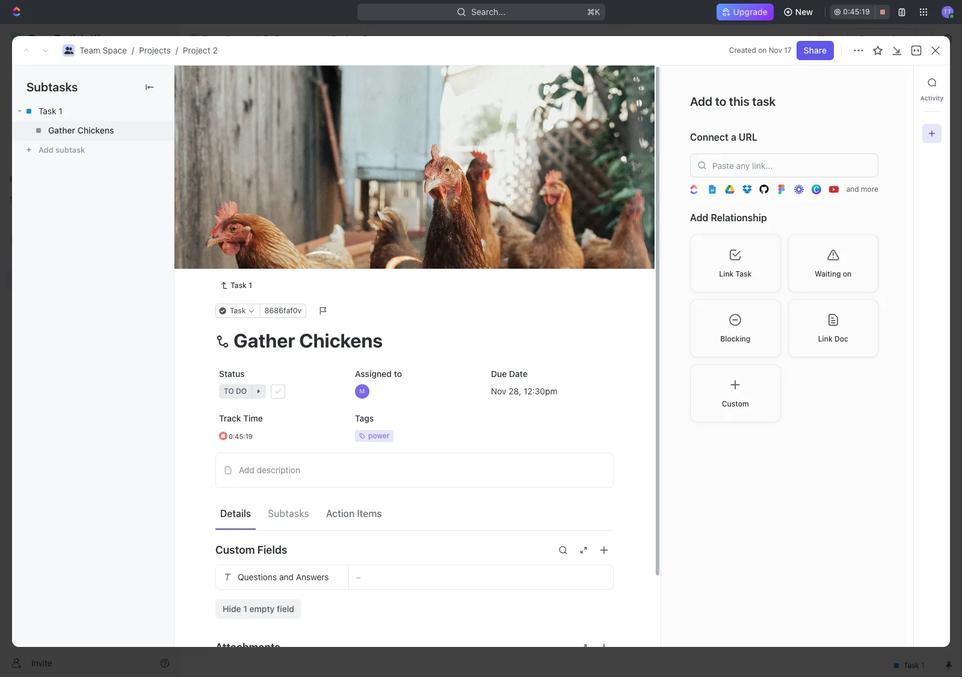Task type: locate. For each thing, give the bounding box(es) containing it.
link up blocking dropdown button
[[720, 270, 734, 279]]

0 vertical spatial project 2
[[332, 33, 368, 43]]

projects
[[275, 33, 307, 43], [139, 45, 171, 55]]

1 vertical spatial and
[[279, 572, 294, 583]]

do up task dropdown button
[[235, 285, 246, 294]]

add up connect
[[690, 95, 713, 108]]

0 vertical spatial on
[[759, 46, 767, 55]]

0 vertical spatial task 1 link
[[12, 102, 174, 121]]

subtasks inside the subtasks button
[[268, 509, 309, 520]]

home
[[29, 63, 52, 73]]

1 vertical spatial team
[[79, 45, 100, 55]]

description
[[257, 465, 300, 475]]

1 horizontal spatial and
[[847, 185, 859, 194]]

action items button
[[321, 503, 387, 525]]

custom for custom
[[722, 400, 749, 409]]

0 vertical spatial do
[[235, 285, 246, 294]]

tree inside sidebar navigation
[[5, 209, 175, 372]]

on inside dropdown button
[[843, 270, 852, 279]]

add down "calendar" link
[[323, 170, 337, 179]]

add task button
[[868, 73, 919, 92], [309, 167, 360, 182], [237, 249, 283, 264]]

1 vertical spatial nov
[[491, 386, 507, 396]]

and left answers
[[279, 572, 294, 583]]

0 horizontal spatial add task button
[[237, 249, 283, 264]]

0 vertical spatial project
[[332, 33, 360, 43]]

8686faf0v
[[265, 306, 302, 315]]

to do down the status
[[224, 387, 247, 396]]

0 horizontal spatial team space link
[[79, 45, 127, 55]]

0 horizontal spatial link
[[720, 270, 734, 279]]

user group image inside team space link
[[191, 36, 199, 42]]

to left this
[[716, 95, 727, 108]]

attachments button
[[216, 634, 614, 663]]

and left 'more'
[[847, 185, 859, 194]]

to do inside dropdown button
[[224, 387, 247, 396]]

1
[[59, 106, 62, 116], [263, 209, 267, 219], [281, 209, 284, 219], [282, 231, 286, 240], [249, 281, 252, 290], [243, 604, 247, 614]]

share button down new
[[810, 29, 848, 48]]

0 vertical spatial space
[[225, 33, 250, 43]]

0 horizontal spatial projects
[[139, 45, 171, 55]]

add down automations button
[[876, 77, 891, 87]]

custom
[[722, 400, 749, 409], [216, 544, 255, 557]]

to up m dropdown button
[[394, 369, 402, 379]]

1 vertical spatial task 1
[[243, 209, 267, 219]]

task
[[894, 77, 912, 87], [39, 106, 56, 116], [339, 170, 355, 179], [243, 209, 261, 219], [243, 230, 261, 240], [260, 251, 278, 261], [736, 270, 752, 279], [231, 281, 247, 290], [230, 306, 246, 315]]

0 vertical spatial add task
[[876, 77, 912, 87]]

add task button down task 2
[[237, 249, 283, 264]]

fields
[[257, 544, 287, 557]]

connect
[[690, 132, 729, 143]]

1 horizontal spatial space
[[225, 33, 250, 43]]

user group image
[[191, 36, 199, 42], [64, 47, 73, 54], [12, 236, 21, 243]]

add description
[[239, 465, 300, 475]]

on right created at the right
[[759, 46, 767, 55]]

calendar
[[307, 111, 343, 121]]

0 vertical spatial team
[[202, 33, 223, 43]]

add task down calendar
[[323, 170, 355, 179]]

1 horizontal spatial on
[[843, 270, 852, 279]]

/
[[255, 33, 258, 43], [312, 33, 315, 43], [132, 45, 134, 55], [176, 45, 178, 55]]

progress
[[233, 170, 272, 179]]

2 vertical spatial user group image
[[12, 236, 21, 243]]

answers
[[296, 572, 329, 583]]

nov
[[769, 46, 783, 55], [491, 386, 507, 396]]

url
[[739, 132, 758, 143]]

0:45:19 up automations
[[843, 7, 870, 16]]

0 vertical spatial link
[[720, 270, 734, 279]]

inbox
[[29, 83, 50, 93]]

tree
[[5, 209, 175, 372]]

assigned to
[[355, 369, 402, 379]]

0 horizontal spatial and
[[279, 572, 294, 583]]

assignees
[[502, 141, 537, 150]]

1 vertical spatial add task
[[323, 170, 355, 179]]

1 vertical spatial on
[[843, 270, 852, 279]]

add task button down automations button
[[868, 73, 919, 92]]

time
[[243, 413, 263, 424]]

1 vertical spatial 1 button
[[271, 229, 287, 241]]

hide inside button
[[625, 141, 641, 150]]

1 horizontal spatial 0:45:19
[[843, 7, 870, 16]]

0 vertical spatial hide
[[625, 141, 641, 150]]

0 horizontal spatial space
[[103, 45, 127, 55]]

to
[[716, 95, 727, 108], [223, 285, 233, 294], [394, 369, 402, 379], [224, 387, 234, 396]]

0 vertical spatial and
[[847, 185, 859, 194]]

1 vertical spatial user group image
[[64, 47, 73, 54]]

1 vertical spatial add task button
[[309, 167, 360, 182]]

1 button for 2
[[271, 229, 287, 241]]

do inside dropdown button
[[236, 387, 247, 396]]

subtasks up fields
[[268, 509, 309, 520]]

custom inside task sidebar content section
[[722, 400, 749, 409]]

share right 17
[[804, 45, 827, 55]]

add task down automations button
[[876, 77, 912, 87]]

in progress
[[223, 170, 272, 179]]

1 vertical spatial space
[[103, 45, 127, 55]]

custom fields element
[[216, 565, 614, 619]]

table
[[365, 111, 387, 121]]

0:45:19 inside 0:45:19 dropdown button
[[229, 432, 253, 440]]

link inside dropdown button
[[720, 270, 734, 279]]

add task for the rightmost add task button
[[876, 77, 912, 87]]

project inside "link"
[[332, 33, 360, 43]]

on right waiting
[[843, 270, 852, 279]]

status
[[219, 369, 245, 379]]

Search tasks... text field
[[813, 137, 933, 155]]

0 horizontal spatial hide
[[223, 604, 241, 614]]

1 horizontal spatial projects link
[[260, 31, 310, 46]]

share button
[[810, 29, 848, 48], [797, 41, 834, 60]]

team space
[[202, 33, 250, 43]]

change cover button
[[544, 245, 613, 264]]

1 vertical spatial task 1 link
[[216, 279, 257, 293]]

0 vertical spatial add task button
[[868, 73, 919, 92]]

more
[[861, 185, 879, 194]]

add
[[876, 77, 891, 87], [690, 95, 713, 108], [39, 145, 53, 155], [323, 170, 337, 179], [690, 213, 709, 224], [243, 251, 258, 261], [239, 465, 254, 475]]

0 horizontal spatial project 2
[[209, 72, 280, 91]]

share down new button
[[818, 33, 841, 43]]

0:45:19 inside 0:45:19 button
[[843, 7, 870, 16]]

user group image up home link
[[64, 47, 73, 54]]

nov left 17
[[769, 46, 783, 55]]

this
[[729, 95, 750, 108]]

and inside custom fields element
[[279, 572, 294, 583]]

0 horizontal spatial 0:45:19
[[229, 432, 253, 440]]

hide for hide 1 empty field
[[223, 604, 241, 614]]

1 button right task 2
[[271, 229, 287, 241]]

hide 1 empty field
[[223, 604, 294, 614]]

cover
[[584, 249, 606, 259]]

0 vertical spatial nov
[[769, 46, 783, 55]]

and inside task sidebar content section
[[847, 185, 859, 194]]

docs link
[[5, 99, 175, 119]]

share
[[818, 33, 841, 43], [804, 45, 827, 55]]

0 vertical spatial 1 button
[[269, 208, 286, 220]]

1 vertical spatial do
[[236, 387, 247, 396]]

0 horizontal spatial add task
[[243, 251, 278, 261]]

task sidebar navigation tab list
[[919, 73, 946, 143]]

add task
[[876, 77, 912, 87], [323, 170, 355, 179], [243, 251, 278, 261]]

2 horizontal spatial add task
[[876, 77, 912, 87]]

1 horizontal spatial project 2
[[332, 33, 368, 43]]

0 horizontal spatial user group image
[[12, 236, 21, 243]]

0 vertical spatial custom
[[722, 400, 749, 409]]

to up task dropdown button
[[223, 285, 233, 294]]

2 vertical spatial add task
[[243, 251, 278, 261]]

0:45:19 down track time
[[229, 432, 253, 440]]

waiting on button
[[788, 235, 879, 292]]

1 horizontal spatial nov
[[769, 46, 783, 55]]

0 horizontal spatial team
[[79, 45, 100, 55]]

tt
[[944, 8, 952, 15]]

1 horizontal spatial hide
[[625, 141, 641, 150]]

link
[[720, 270, 734, 279], [818, 335, 833, 344]]

8686faf0v button
[[260, 304, 306, 318]]

0:45:19
[[843, 7, 870, 16], [229, 432, 253, 440]]

1 vertical spatial to do
[[224, 387, 247, 396]]

2 vertical spatial add task button
[[237, 249, 283, 264]]

add task down task 2
[[243, 251, 278, 261]]

project 2 link
[[317, 31, 371, 46], [183, 45, 218, 55]]

hide inside custom fields element
[[223, 604, 241, 614]]

1 horizontal spatial custom
[[722, 400, 749, 409]]

task 1 link up chickens on the left top of the page
[[12, 102, 174, 121]]

1 vertical spatial subtasks
[[268, 509, 309, 520]]

do down the status
[[236, 387, 247, 396]]

1 horizontal spatial link
[[818, 335, 833, 344]]

team for team space / projects / project 2
[[79, 45, 100, 55]]

user group image down spaces
[[12, 236, 21, 243]]

Paste any link... text field
[[690, 154, 879, 178]]

task button
[[216, 304, 260, 318]]

add down dashboards
[[39, 145, 53, 155]]

1 horizontal spatial projects
[[275, 33, 307, 43]]

table link
[[363, 108, 387, 125]]

0 horizontal spatial custom
[[216, 544, 255, 557]]

subtasks down home
[[26, 80, 78, 94]]

1 horizontal spatial project 2 link
[[317, 31, 371, 46]]

power button
[[352, 425, 478, 447]]

link left doc
[[818, 335, 833, 344]]

– button
[[349, 566, 613, 590]]

1 horizontal spatial subtasks
[[268, 509, 309, 520]]

task 1 up task 2
[[243, 209, 267, 219]]

add left description
[[239, 465, 254, 475]]

do
[[235, 285, 246, 294], [236, 387, 247, 396]]

subtasks button
[[263, 503, 314, 525]]

0 horizontal spatial task 1 link
[[12, 102, 174, 121]]

tags
[[355, 413, 374, 424]]

change cover
[[551, 249, 606, 259]]

1 vertical spatial 0:45:19
[[229, 432, 253, 440]]

link inside link doc dropdown button
[[818, 335, 833, 344]]

nov left 28
[[491, 386, 507, 396]]

task 1 link up task dropdown button
[[216, 279, 257, 293]]

on for created
[[759, 46, 767, 55]]

1 horizontal spatial task 1 link
[[216, 279, 257, 293]]

action
[[326, 509, 355, 520]]

1 vertical spatial link
[[818, 335, 833, 344]]

calendar link
[[305, 108, 343, 125]]

1 vertical spatial hide
[[223, 604, 241, 614]]

blocking
[[721, 335, 751, 344]]

1 vertical spatial projects
[[139, 45, 171, 55]]

automations button
[[853, 29, 916, 48]]

1 vertical spatial custom
[[216, 544, 255, 557]]

2 horizontal spatial user group image
[[191, 36, 199, 42]]

connect a url
[[690, 132, 758, 143]]

task 1 up dashboards
[[39, 106, 62, 116]]

link for link task
[[720, 270, 734, 279]]

track
[[219, 413, 241, 424]]

change
[[551, 249, 582, 259]]

gantt
[[409, 111, 431, 121]]

due date
[[491, 369, 528, 379]]

subtasks
[[26, 80, 78, 94], [268, 509, 309, 520]]

1 horizontal spatial team
[[202, 33, 223, 43]]

task 1 up task dropdown button
[[231, 281, 252, 290]]

to do
[[223, 285, 246, 294], [224, 387, 247, 396]]

1 button down progress
[[269, 208, 286, 220]]

add task button down "calendar" link
[[309, 167, 360, 182]]

0 horizontal spatial nov
[[491, 386, 507, 396]]

0 vertical spatial user group image
[[191, 36, 199, 42]]

1 horizontal spatial user group image
[[64, 47, 73, 54]]

to do up task dropdown button
[[223, 285, 246, 294]]

upgrade
[[734, 7, 768, 17]]

to down the status
[[224, 387, 234, 396]]

user group image left team space
[[191, 36, 199, 42]]

link doc
[[818, 335, 849, 344]]

2 vertical spatial project
[[209, 72, 263, 91]]

created
[[729, 46, 757, 55]]

tt button
[[938, 2, 958, 22]]

add inside add subtask button
[[39, 145, 53, 155]]

0 vertical spatial 0:45:19
[[843, 7, 870, 16]]

0 vertical spatial subtasks
[[26, 80, 78, 94]]

0 horizontal spatial on
[[759, 46, 767, 55]]



Task type: vqa. For each thing, say whether or not it's contained in the screenshot.
Custom for Custom Fields
yes



Task type: describe. For each thing, give the bounding box(es) containing it.
m button
[[352, 381, 478, 403]]

0:45:19 for 0:45:19 dropdown button
[[229, 432, 253, 440]]

user group image inside tree
[[12, 236, 21, 243]]

dashboards
[[29, 124, 76, 134]]

invite
[[31, 658, 52, 668]]

reposition
[[494, 249, 536, 259]]

task inside section
[[736, 270, 752, 279]]

pm
[[545, 386, 558, 396]]

details button
[[216, 503, 256, 525]]

link task
[[720, 270, 752, 279]]

task sidebar content section
[[659, 66, 914, 648]]

add down task 2
[[243, 251, 258, 261]]

a
[[731, 132, 737, 143]]

board
[[225, 111, 248, 121]]

date
[[509, 369, 528, 379]]

gather chickens link
[[12, 121, 174, 140]]

favorites button
[[5, 172, 46, 187]]

sidebar navigation
[[0, 24, 180, 678]]

custom fields button
[[216, 536, 614, 565]]

created on nov 17
[[729, 46, 792, 55]]

0 horizontal spatial subtasks
[[26, 80, 78, 94]]

to do button
[[216, 381, 342, 403]]

add description button
[[220, 461, 610, 480]]

list
[[270, 111, 285, 121]]

board link
[[222, 108, 248, 125]]

waiting
[[815, 270, 841, 279]]

0:45:19 button
[[831, 5, 890, 19]]

dashboards link
[[5, 120, 175, 139]]

share button right 17
[[797, 41, 834, 60]]

add subtask
[[39, 145, 85, 155]]

12:30
[[524, 386, 545, 396]]

1 vertical spatial project 2
[[209, 72, 280, 91]]

gantt link
[[406, 108, 431, 125]]

in
[[223, 170, 231, 179]]

1 vertical spatial share
[[804, 45, 827, 55]]

and more
[[847, 185, 879, 194]]

new button
[[779, 2, 821, 22]]

0 vertical spatial task 1
[[39, 106, 62, 116]]

2 vertical spatial task 1
[[231, 281, 252, 290]]

–
[[356, 573, 361, 582]]

space for team space
[[225, 33, 250, 43]]

team for team space
[[202, 33, 223, 43]]

relationship
[[711, 213, 767, 224]]

waiting on
[[815, 270, 852, 279]]

0:45:19 for 0:45:19 button
[[843, 7, 870, 16]]

empty
[[250, 604, 275, 614]]

0 vertical spatial projects
[[275, 33, 307, 43]]

attachments
[[216, 642, 280, 655]]

add left relationship
[[690, 213, 709, 224]]

on for waiting
[[843, 270, 852, 279]]

custom for custom fields
[[216, 544, 255, 557]]

to inside task sidebar content section
[[716, 95, 727, 108]]

activity
[[921, 95, 944, 102]]

0 horizontal spatial projects link
[[139, 45, 171, 55]]

hide button
[[620, 138, 646, 153]]

1 horizontal spatial add task
[[323, 170, 355, 179]]

add subtask button
[[12, 140, 174, 160]]

0 horizontal spatial project 2 link
[[183, 45, 218, 55]]

add relationship
[[690, 213, 767, 224]]

due
[[491, 369, 507, 379]]

favorites
[[10, 175, 41, 184]]

1 vertical spatial project
[[183, 45, 210, 55]]

to inside dropdown button
[[224, 387, 234, 396]]

2 horizontal spatial add task button
[[868, 73, 919, 92]]

1 button for 1
[[269, 208, 286, 220]]

doc
[[835, 335, 849, 344]]

17
[[785, 46, 792, 55]]

space for team space / projects / project 2
[[103, 45, 127, 55]]

add to this task
[[690, 95, 776, 108]]

⌘k
[[587, 7, 600, 17]]

subtask
[[56, 145, 85, 155]]

details
[[220, 509, 251, 520]]

1 horizontal spatial team space link
[[187, 31, 253, 46]]

questions and answers
[[238, 572, 329, 583]]

blocking button
[[690, 300, 781, 357]]

0:45:19 button
[[216, 425, 342, 447]]

assigned
[[355, 369, 392, 379]]

0 vertical spatial share
[[818, 33, 841, 43]]

link for link doc
[[818, 335, 833, 344]]

inbox link
[[5, 79, 175, 98]]

reposition button
[[487, 245, 544, 264]]

gather
[[48, 125, 75, 135]]

Edit task name text field
[[216, 329, 614, 352]]

m
[[360, 388, 365, 395]]

,
[[519, 386, 522, 396]]

1 inside custom fields element
[[243, 604, 247, 614]]

track time
[[219, 413, 263, 424]]

add inside "add description" button
[[239, 465, 254, 475]]

nov 28 , 12:30 pm
[[491, 386, 558, 396]]

gather chickens
[[48, 125, 114, 135]]

questions
[[238, 572, 277, 583]]

docs
[[29, 104, 49, 114]]

add task for the leftmost add task button
[[243, 251, 278, 261]]

assignees button
[[487, 138, 543, 153]]

spaces
[[10, 195, 35, 204]]

automations
[[859, 33, 910, 43]]

tags power
[[355, 413, 390, 441]]

1 horizontal spatial add task button
[[309, 167, 360, 182]]

upgrade link
[[717, 4, 774, 20]]

field
[[277, 604, 294, 614]]

link doc button
[[788, 300, 879, 357]]

0 vertical spatial to do
[[223, 285, 246, 294]]

custom button
[[690, 365, 781, 422]]

change cover button
[[544, 245, 613, 264]]

items
[[357, 509, 382, 520]]

28
[[509, 386, 519, 396]]

hide for hide
[[625, 141, 641, 150]]

team space / projects / project 2
[[79, 45, 218, 55]]

task
[[753, 95, 776, 108]]

link task button
[[690, 235, 781, 292]]



